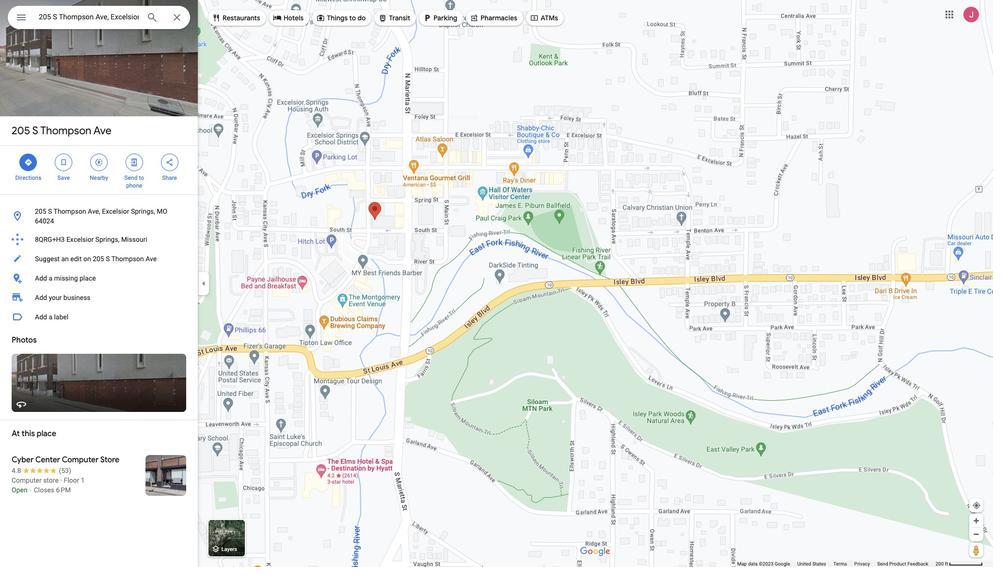 Task type: describe. For each thing, give the bounding box(es) containing it.
·
[[60, 477, 62, 485]]

(53)
[[59, 467, 71, 475]]

 button
[[8, 6, 35, 31]]


[[316, 13, 325, 23]]

footer inside google maps "element"
[[738, 561, 936, 568]]

ft
[[946, 562, 949, 567]]

to inside the send to phone
[[139, 175, 144, 181]]

thompson for ave
[[40, 124, 91, 138]]

send for send product feedback
[[878, 562, 889, 567]]

do
[[358, 14, 366, 22]]

2 vertical spatial s
[[106, 255, 110, 263]]

united
[[798, 562, 812, 567]]

terms
[[834, 562, 848, 567]]

0 vertical spatial ave
[[94, 124, 112, 138]]

label
[[54, 313, 68, 321]]

center
[[35, 456, 60, 465]]

missouri
[[121, 236, 147, 244]]

to inside  things to do
[[350, 14, 356, 22]]

add for add a label
[[35, 313, 47, 321]]


[[59, 157, 68, 168]]

add a missing place
[[35, 275, 96, 282]]

 search field
[[8, 6, 190, 31]]

closes
[[34, 487, 54, 494]]

share
[[162, 175, 177, 181]]

at
[[12, 429, 20, 439]]


[[273, 13, 282, 23]]

on
[[83, 255, 91, 263]]

add for add your business
[[35, 294, 47, 302]]

states
[[813, 562, 827, 567]]

map
[[738, 562, 747, 567]]

200 ft button
[[936, 562, 984, 567]]

200
[[936, 562, 944, 567]]

atms
[[541, 14, 558, 22]]

205 for 205 s thompson ave
[[12, 124, 30, 138]]


[[24, 157, 33, 168]]

actions for 205 s thompson ave region
[[0, 146, 198, 195]]

 transit
[[379, 13, 411, 23]]


[[165, 157, 174, 168]]

ave,
[[88, 208, 100, 215]]


[[212, 13, 221, 23]]

0 horizontal spatial place
[[37, 429, 56, 439]]

205 s thompson ave, excelsior springs, mo 64024
[[35, 208, 167, 225]]

200 ft
[[936, 562, 949, 567]]

zoom in image
[[973, 518, 981, 525]]


[[95, 157, 103, 168]]

springs, inside 205 s thompson ave, excelsior springs, mo 64024
[[131, 208, 155, 215]]

google maps element
[[0, 0, 994, 568]]

floor
[[64, 477, 79, 485]]

8qrg+h3 excelsior springs, missouri button
[[0, 230, 198, 249]]


[[470, 13, 479, 23]]

show your location image
[[973, 502, 982, 511]]

suggest
[[35, 255, 60, 263]]

8qrg+h3 excelsior springs, missouri
[[35, 236, 147, 244]]

united states button
[[798, 561, 827, 568]]

edit
[[70, 255, 82, 263]]


[[16, 11, 27, 24]]

privacy
[[855, 562, 871, 567]]

united states
[[798, 562, 827, 567]]

missing
[[54, 275, 78, 282]]

 pharmacies
[[470, 13, 518, 23]]

open
[[12, 487, 27, 494]]

zoom out image
[[973, 531, 981, 539]]

transit
[[389, 14, 411, 22]]

ave inside suggest an edit on 205 s thompson ave button
[[146, 255, 157, 263]]

your
[[49, 294, 62, 302]]


[[130, 157, 139, 168]]

205 s thompson ave main content
[[0, 0, 198, 568]]

send product feedback button
[[878, 561, 929, 568]]

a for missing
[[49, 275, 52, 282]]

at this place
[[12, 429, 56, 439]]

map data ©2023 google
[[738, 562, 791, 567]]

none field inside 205 s thompson ave, excelsior springs, mo 64024 field
[[39, 11, 139, 23]]

an
[[61, 255, 69, 263]]

computer inside computer store · floor 1 open ⋅ closes 6 pm
[[12, 477, 42, 485]]

©2023
[[759, 562, 774, 567]]

add your business
[[35, 294, 91, 302]]

pharmacies
[[481, 14, 518, 22]]

1
[[81, 477, 85, 485]]



Task type: vqa. For each thing, say whether or not it's contained in the screenshot.
5121 telegraph ave
no



Task type: locate. For each thing, give the bounding box(es) containing it.
send inside send product feedback "button"
[[878, 562, 889, 567]]

6 pm
[[56, 487, 71, 494]]

photos
[[12, 336, 37, 346]]

0 vertical spatial add
[[35, 275, 47, 282]]

thompson inside suggest an edit on 205 s thompson ave button
[[111, 255, 144, 263]]

to left do
[[350, 14, 356, 22]]

1 horizontal spatial 205
[[35, 208, 46, 215]]

save
[[57, 175, 70, 181]]

add a label button
[[0, 308, 198, 327]]

add left your at the left bottom
[[35, 294, 47, 302]]

excelsior inside 205 s thompson ave, excelsior springs, mo 64024
[[102, 208, 129, 215]]

layers
[[222, 547, 237, 553]]

springs, left mo
[[131, 208, 155, 215]]

 things to do
[[316, 13, 366, 23]]

place
[[80, 275, 96, 282], [37, 429, 56, 439]]

1 horizontal spatial to
[[350, 14, 356, 22]]

directions
[[15, 175, 41, 181]]

to up phone
[[139, 175, 144, 181]]

2 vertical spatial add
[[35, 313, 47, 321]]

s right on
[[106, 255, 110, 263]]

cyber
[[12, 456, 34, 465]]

3 add from the top
[[35, 313, 47, 321]]

1 horizontal spatial springs,
[[131, 208, 155, 215]]

0 vertical spatial a
[[49, 275, 52, 282]]

phone
[[126, 182, 142, 189]]

computer up (53)
[[62, 456, 99, 465]]

thompson down the missouri
[[111, 255, 144, 263]]

things
[[327, 14, 348, 22]]

add for add a missing place
[[35, 275, 47, 282]]

excelsior
[[102, 208, 129, 215], [66, 236, 94, 244]]

thompson
[[40, 124, 91, 138], [54, 208, 86, 215], [111, 255, 144, 263]]

mo
[[157, 208, 167, 215]]

excelsior right the ave,
[[102, 208, 129, 215]]

cyber center computer store
[[12, 456, 119, 465]]

google account: james peterson  
(james.peterson1902@gmail.com) image
[[964, 7, 980, 22]]

business
[[63, 294, 91, 302]]

1 add from the top
[[35, 275, 47, 282]]

send
[[124, 175, 138, 181], [878, 562, 889, 567]]

footer
[[738, 561, 936, 568]]

send up phone
[[124, 175, 138, 181]]

product
[[890, 562, 907, 567]]

feedback
[[908, 562, 929, 567]]

nearby
[[90, 175, 108, 181]]

None field
[[39, 11, 139, 23]]

1 horizontal spatial place
[[80, 275, 96, 282]]

s for 205 s thompson ave, excelsior springs, mo 64024
[[48, 208, 52, 215]]

0 vertical spatial excelsior
[[102, 208, 129, 215]]

1 vertical spatial to
[[139, 175, 144, 181]]

computer
[[62, 456, 99, 465], [12, 477, 42, 485]]

send inside the send to phone
[[124, 175, 138, 181]]

2 horizontal spatial s
[[106, 255, 110, 263]]

place down on
[[80, 275, 96, 282]]

205 inside 205 s thompson ave, excelsior springs, mo 64024
[[35, 208, 46, 215]]

0 vertical spatial springs,
[[131, 208, 155, 215]]

4.8
[[12, 467, 21, 475]]

thompson for ave,
[[54, 208, 86, 215]]

restaurants
[[223, 14, 260, 22]]

0 horizontal spatial to
[[139, 175, 144, 181]]


[[423, 13, 432, 23]]

2 vertical spatial 205
[[93, 255, 104, 263]]

computer up ⋅
[[12, 477, 42, 485]]

8qrg+h3
[[35, 236, 65, 244]]

0 horizontal spatial excelsior
[[66, 236, 94, 244]]

show street view coverage image
[[970, 544, 984, 558]]

ave up ''
[[94, 124, 112, 138]]

0 horizontal spatial springs,
[[95, 236, 120, 244]]

1 horizontal spatial computer
[[62, 456, 99, 465]]

s up 
[[32, 124, 38, 138]]

0 vertical spatial thompson
[[40, 124, 91, 138]]

1 vertical spatial send
[[878, 562, 889, 567]]

 hotels
[[273, 13, 304, 23]]

205 up 
[[12, 124, 30, 138]]

s
[[32, 124, 38, 138], [48, 208, 52, 215], [106, 255, 110, 263]]

1 horizontal spatial excelsior
[[102, 208, 129, 215]]

springs, up suggest an edit on 205 s thompson ave button
[[95, 236, 120, 244]]

place inside button
[[80, 275, 96, 282]]

to
[[350, 14, 356, 22], [139, 175, 144, 181]]

2 add from the top
[[35, 294, 47, 302]]

1 vertical spatial a
[[49, 313, 52, 321]]

s for 205 s thompson ave
[[32, 124, 38, 138]]

store
[[100, 456, 119, 465]]

send to phone
[[124, 175, 144, 189]]

⋅
[[29, 487, 32, 494]]

0 horizontal spatial ave
[[94, 124, 112, 138]]

google
[[775, 562, 791, 567]]

0 vertical spatial computer
[[62, 456, 99, 465]]

2 a from the top
[[49, 313, 52, 321]]

205 s thompson ave
[[12, 124, 112, 138]]

1 vertical spatial add
[[35, 294, 47, 302]]

0 horizontal spatial 205
[[12, 124, 30, 138]]

1 horizontal spatial s
[[48, 208, 52, 215]]

1 vertical spatial excelsior
[[66, 236, 94, 244]]

s up 64024
[[48, 208, 52, 215]]

send left the product
[[878, 562, 889, 567]]

thompson inside 205 s thompson ave, excelsior springs, mo 64024
[[54, 208, 86, 215]]

2 vertical spatial thompson
[[111, 255, 144, 263]]

1 horizontal spatial send
[[878, 562, 889, 567]]

send for send to phone
[[124, 175, 138, 181]]

store
[[43, 477, 59, 485]]

1 vertical spatial place
[[37, 429, 56, 439]]

0 vertical spatial to
[[350, 14, 356, 22]]

0 horizontal spatial s
[[32, 124, 38, 138]]

0 vertical spatial send
[[124, 175, 138, 181]]


[[379, 13, 387, 23]]

place right the this
[[37, 429, 56, 439]]

hotels
[[284, 14, 304, 22]]

data
[[749, 562, 758, 567]]

1 vertical spatial thompson
[[54, 208, 86, 215]]

computer store · floor 1 open ⋅ closes 6 pm
[[12, 477, 85, 494]]

4.8 stars 53 reviews image
[[12, 466, 71, 476]]

collapse side panel image
[[198, 279, 209, 289]]

1 vertical spatial springs,
[[95, 236, 120, 244]]

a for label
[[49, 313, 52, 321]]

0 vertical spatial place
[[80, 275, 96, 282]]

add left label
[[35, 313, 47, 321]]

 parking
[[423, 13, 458, 23]]

1 vertical spatial ave
[[146, 255, 157, 263]]

64024
[[35, 217, 54, 225]]

thompson left the ave,
[[54, 208, 86, 215]]

 atms
[[530, 13, 558, 23]]

excelsior inside 8qrg+h3 excelsior springs, missouri button
[[66, 236, 94, 244]]

excelsior up the edit
[[66, 236, 94, 244]]

1 vertical spatial s
[[48, 208, 52, 215]]

205 S Thompson Ave, Excelsior Springs, MO 64024 field
[[8, 6, 190, 29]]

0 vertical spatial 205
[[12, 124, 30, 138]]

s inside 205 s thompson ave, excelsior springs, mo 64024
[[48, 208, 52, 215]]

add
[[35, 275, 47, 282], [35, 294, 47, 302], [35, 313, 47, 321]]

suggest an edit on 205 s thompson ave
[[35, 255, 157, 263]]

footer containing map data ©2023 google
[[738, 561, 936, 568]]

1 a from the top
[[49, 275, 52, 282]]

a left label
[[49, 313, 52, 321]]

0 horizontal spatial computer
[[12, 477, 42, 485]]

suggest an edit on 205 s thompson ave button
[[0, 249, 198, 269]]

add a missing place button
[[0, 269, 198, 288]]

 restaurants
[[212, 13, 260, 23]]

thompson up the 
[[40, 124, 91, 138]]

privacy button
[[855, 561, 871, 568]]

205 right on
[[93, 255, 104, 263]]

ave down the missouri
[[146, 255, 157, 263]]

0 horizontal spatial send
[[124, 175, 138, 181]]

205 for 205 s thompson ave, excelsior springs, mo 64024
[[35, 208, 46, 215]]

205 up 64024
[[35, 208, 46, 215]]

parking
[[434, 14, 458, 22]]

a left missing
[[49, 275, 52, 282]]

add down suggest on the top left of the page
[[35, 275, 47, 282]]


[[530, 13, 539, 23]]

send product feedback
[[878, 562, 929, 567]]

this
[[22, 429, 35, 439]]

add your business link
[[0, 288, 198, 308]]

2 horizontal spatial 205
[[93, 255, 104, 263]]

1 vertical spatial computer
[[12, 477, 42, 485]]

add a label
[[35, 313, 68, 321]]

terms button
[[834, 561, 848, 568]]

1 vertical spatial 205
[[35, 208, 46, 215]]

0 vertical spatial s
[[32, 124, 38, 138]]

a
[[49, 275, 52, 282], [49, 313, 52, 321]]

1 horizontal spatial ave
[[146, 255, 157, 263]]



